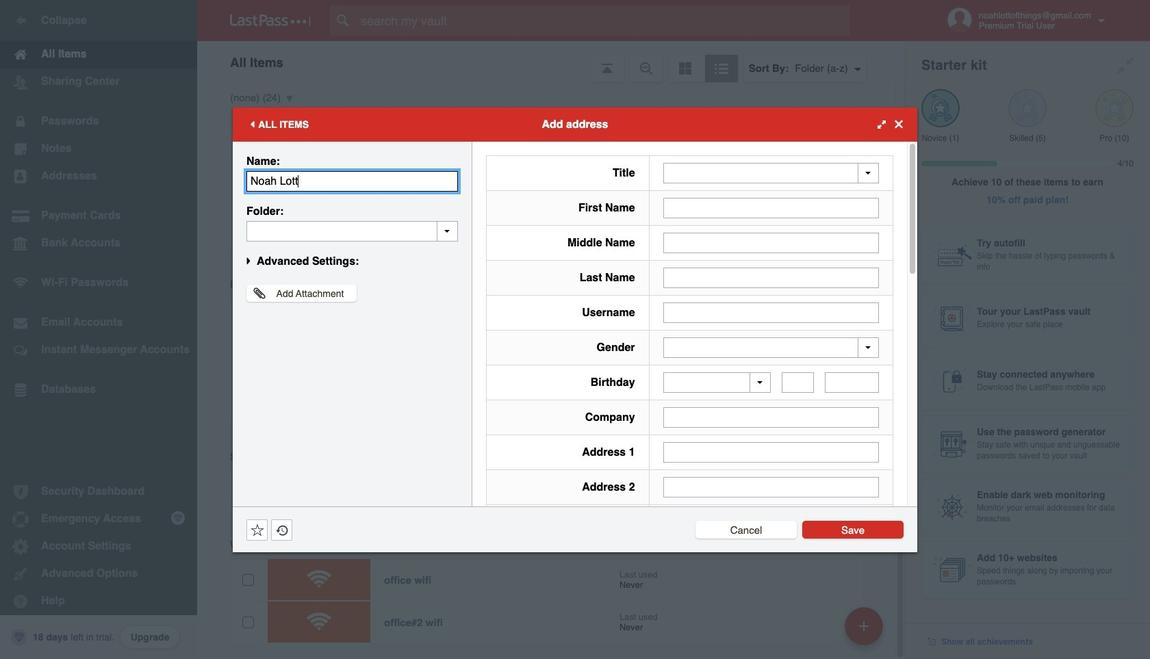 Task type: locate. For each thing, give the bounding box(es) containing it.
Search search field
[[330, 5, 877, 36]]

lastpass image
[[230, 14, 311, 27]]

main navigation navigation
[[0, 0, 197, 659]]

vault options navigation
[[197, 41, 905, 82]]

None text field
[[246, 171, 458, 191], [246, 221, 458, 241], [663, 267, 879, 288], [663, 302, 879, 323], [782, 372, 814, 393], [825, 372, 879, 393], [663, 407, 879, 428], [663, 442, 879, 463], [246, 171, 458, 191], [246, 221, 458, 241], [663, 267, 879, 288], [663, 302, 879, 323], [782, 372, 814, 393], [825, 372, 879, 393], [663, 407, 879, 428], [663, 442, 879, 463]]

dialog
[[233, 107, 918, 659]]

new item image
[[859, 621, 869, 631]]

None text field
[[663, 198, 879, 218], [663, 232, 879, 253], [663, 477, 879, 498], [663, 198, 879, 218], [663, 232, 879, 253], [663, 477, 879, 498]]



Task type: describe. For each thing, give the bounding box(es) containing it.
search my vault text field
[[330, 5, 877, 36]]

new item navigation
[[840, 603, 891, 659]]



